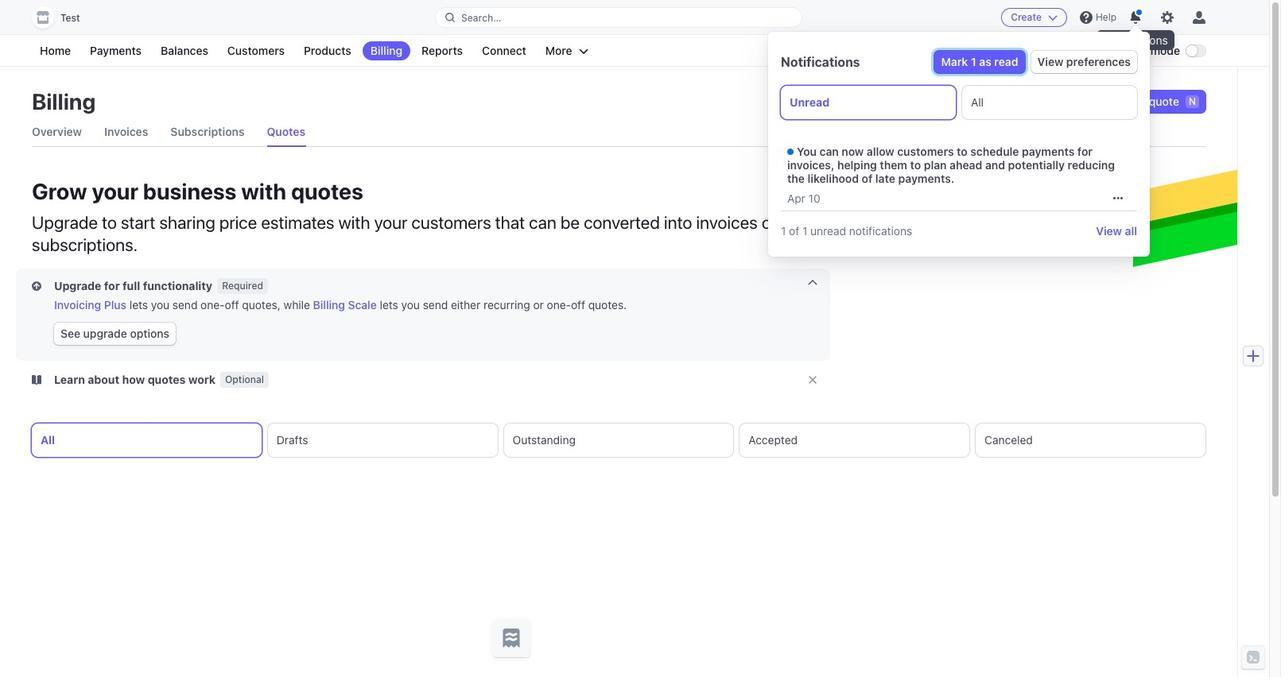 Task type: vqa. For each thing, say whether or not it's contained in the screenshot.
right a
no



Task type: locate. For each thing, give the bounding box(es) containing it.
customers left that
[[412, 212, 491, 233]]

for
[[1078, 145, 1093, 158], [104, 279, 120, 293]]

tab list containing unread
[[781, 86, 1137, 119]]

or right recurring
[[533, 298, 544, 312]]

view left all in the top of the page
[[1096, 224, 1122, 238]]

1 vertical spatial all
[[41, 433, 55, 447]]

1 horizontal spatial you
[[401, 298, 420, 312]]

quotes link
[[267, 118, 306, 146]]

see upgrade options
[[60, 327, 169, 340]]

overview
[[32, 125, 82, 138]]

upgrade inside dropdown button
[[54, 279, 101, 293]]

customers inside you can now allow customers to schedule payments for invoices, helping them to plan ahead and potentially reducing the likelihood of late payments.
[[897, 145, 954, 158]]

0 horizontal spatial test
[[60, 12, 80, 24]]

upgrade up subscriptions.
[[32, 212, 98, 233]]

Search… search field
[[436, 8, 802, 27]]

1 vertical spatial create
[[1111, 95, 1146, 108]]

business
[[143, 178, 237, 204]]

0 vertical spatial with
[[241, 178, 286, 204]]

quotes
[[267, 125, 306, 138]]

0 vertical spatial customers
[[897, 145, 954, 158]]

balances
[[161, 44, 208, 57]]

you can now allow customers to schedule payments for invoices, helping them to plan ahead and potentially reducing the likelihood of late payments.
[[787, 145, 1115, 185]]

1 horizontal spatial all button
[[962, 86, 1137, 119]]

tab list containing overview
[[32, 118, 1206, 147]]

1 horizontal spatial can
[[820, 145, 839, 158]]

test left mode
[[1125, 44, 1148, 57]]

for inside upgrade for full functionality dropdown button
[[104, 279, 120, 293]]

upgrade up invoicing on the left top of page
[[54, 279, 101, 293]]

1 horizontal spatial test
[[1125, 44, 1148, 57]]

create quote
[[1111, 95, 1180, 108]]

0 vertical spatial upgrade
[[32, 212, 98, 233]]

0 horizontal spatial lets
[[129, 298, 148, 312]]

2 horizontal spatial billing
[[370, 44, 402, 57]]

recurring
[[484, 298, 530, 312]]

1 horizontal spatial billing
[[313, 298, 345, 312]]

0 horizontal spatial create
[[1011, 11, 1042, 23]]

tab list containing all
[[32, 424, 1206, 457]]

0 vertical spatial can
[[820, 145, 839, 158]]

1 horizontal spatial all
[[971, 95, 984, 109]]

full
[[123, 279, 140, 293]]

1 lets from the left
[[129, 298, 148, 312]]

1 vertical spatial view
[[1096, 224, 1122, 238]]

scale
[[348, 298, 377, 312]]

1 horizontal spatial lets
[[380, 298, 398, 312]]

0 horizontal spatial off
[[225, 298, 239, 312]]

1 vertical spatial for
[[104, 279, 120, 293]]

for right payments
[[1078, 145, 1093, 158]]

reports link
[[414, 41, 471, 60]]

you
[[151, 298, 170, 312], [401, 298, 420, 312]]

billing up overview
[[32, 88, 96, 115]]

1 horizontal spatial 1
[[803, 224, 808, 238]]

payments
[[1022, 145, 1075, 158]]

svg image
[[965, 97, 974, 107]]

mark 1 as read button
[[935, 51, 1025, 73]]

with
[[241, 178, 286, 204], [339, 212, 370, 233]]

off down 'required' at the top of page
[[225, 298, 239, 312]]

1 vertical spatial test
[[1125, 44, 1148, 57]]

you right the scale
[[401, 298, 420, 312]]

test mode
[[1125, 44, 1180, 57]]

1 horizontal spatial customers
[[897, 145, 954, 158]]

0 vertical spatial for
[[1078, 145, 1093, 158]]

1 horizontal spatial view
[[1096, 224, 1122, 238]]

1 of 1 unread notifications
[[781, 224, 912, 238]]

0 vertical spatial view
[[1038, 55, 1064, 68]]

0 horizontal spatial customers
[[412, 212, 491, 233]]

lets down upgrade for full functionality
[[129, 298, 148, 312]]

send left either
[[423, 298, 448, 312]]

upgrade inside grow your business with quotes upgrade to start sharing price estimates with your customers that can be converted into invoices or subscriptions.
[[32, 212, 98, 233]]

lets right the scale
[[380, 298, 398, 312]]

test up home
[[60, 12, 80, 24]]

to left start
[[102, 212, 117, 233]]

all
[[1125, 224, 1137, 238]]

of
[[862, 172, 873, 185], [789, 224, 799, 238]]

for up plus
[[104, 279, 120, 293]]

quotes.
[[588, 298, 627, 312]]

and
[[985, 158, 1005, 172]]

test inside button
[[60, 12, 80, 24]]

can
[[820, 145, 839, 158], [529, 212, 557, 233]]

view inside 'link'
[[1038, 55, 1064, 68]]

0 vertical spatial test
[[60, 12, 80, 24]]

plan
[[924, 158, 947, 172]]

canceled button
[[976, 424, 1206, 457]]

1 horizontal spatial or
[[762, 212, 777, 233]]

create up read
[[1011, 11, 1042, 23]]

1 horizontal spatial svg image
[[1114, 194, 1123, 203]]

0 vertical spatial create
[[1011, 11, 1042, 23]]

0 horizontal spatial view
[[1038, 55, 1064, 68]]

0 horizontal spatial you
[[151, 298, 170, 312]]

all
[[971, 95, 984, 109], [41, 433, 55, 447]]

create for create quote
[[1111, 95, 1146, 108]]

0 vertical spatial billing
[[370, 44, 402, 57]]

send down functionality
[[173, 298, 198, 312]]

connect
[[482, 44, 526, 57]]

of inside you can now allow customers to schedule payments for invoices, helping them to plan ahead and potentially reducing the likelihood of late payments.
[[862, 172, 873, 185]]

customers
[[897, 145, 954, 158], [412, 212, 491, 233]]

1 horizontal spatial with
[[339, 212, 370, 233]]

or inside grow your business with quotes upgrade to start sharing price estimates with your customers that can be converted into invoices or subscriptions.
[[762, 212, 777, 233]]

0 vertical spatial all
[[971, 95, 984, 109]]

create
[[1011, 11, 1042, 23], [1111, 95, 1146, 108]]

can right you
[[820, 145, 839, 158]]

see upgrade options link
[[54, 323, 176, 345]]

svg image
[[1114, 194, 1123, 203], [32, 282, 41, 291]]

billing left reports
[[370, 44, 402, 57]]

one- down 'required' at the top of page
[[201, 298, 225, 312]]

can left be on the left
[[529, 212, 557, 233]]

mark 1 as read
[[941, 55, 1019, 68]]

0 horizontal spatial or
[[533, 298, 544, 312]]

quote
[[1149, 95, 1180, 108]]

1 vertical spatial can
[[529, 212, 557, 233]]

test for test mode
[[1125, 44, 1148, 57]]

upgrade for full functionality
[[54, 279, 212, 293]]

view
[[1038, 55, 1064, 68], [1096, 224, 1122, 238]]

0 horizontal spatial send
[[173, 298, 198, 312]]

test
[[60, 12, 80, 24], [1125, 44, 1148, 57]]

one-
[[201, 298, 225, 312], [547, 298, 571, 312]]

you
[[797, 145, 817, 158]]

1 vertical spatial customers
[[412, 212, 491, 233]]

0 vertical spatial or
[[762, 212, 777, 233]]

late
[[876, 172, 896, 185]]

canceled
[[985, 433, 1033, 447]]

price
[[219, 212, 257, 233]]

create left quote
[[1111, 95, 1146, 108]]

quotes
[[291, 178, 363, 204]]

0 horizontal spatial 1
[[781, 224, 786, 238]]

can inside you can now allow customers to schedule payments for invoices, helping them to plan ahead and potentially reducing the likelihood of late payments.
[[820, 145, 839, 158]]

filter button
[[958, 91, 1014, 113]]

customers up payments.
[[897, 145, 954, 158]]

to right the plan
[[957, 145, 968, 158]]

view all
[[1096, 224, 1137, 238]]

view for view all
[[1096, 224, 1122, 238]]

billing right while
[[313, 298, 345, 312]]

0 vertical spatial of
[[862, 172, 873, 185]]

or right invoices
[[762, 212, 777, 233]]

0 horizontal spatial for
[[104, 279, 120, 293]]

1 vertical spatial svg image
[[32, 282, 41, 291]]

with up price
[[241, 178, 286, 204]]

1
[[971, 55, 977, 68], [781, 224, 786, 238], [803, 224, 808, 238]]

1 horizontal spatial one-
[[547, 298, 571, 312]]

0 horizontal spatial all
[[41, 433, 55, 447]]

home link
[[32, 41, 79, 60]]

with down quotes at the left top
[[339, 212, 370, 233]]

0 horizontal spatial with
[[241, 178, 286, 204]]

of down apr
[[789, 224, 799, 238]]

to inside grow your business with quotes upgrade to start sharing price estimates with your customers that can be converted into invoices or subscriptions.
[[102, 212, 117, 233]]

1 horizontal spatial of
[[862, 172, 873, 185]]

0 horizontal spatial svg image
[[32, 282, 41, 291]]

svg image up view all link
[[1114, 194, 1123, 203]]

quotes,
[[242, 298, 281, 312]]

invoices link
[[104, 118, 148, 146]]

1 vertical spatial of
[[789, 224, 799, 238]]

10
[[809, 191, 821, 205]]

svg image down subscriptions.
[[32, 282, 41, 291]]

helping
[[838, 158, 877, 172]]

1 horizontal spatial create
[[1111, 95, 1146, 108]]

your
[[92, 178, 138, 204], [374, 212, 408, 233]]

0 horizontal spatial one-
[[201, 298, 225, 312]]

into
[[664, 212, 692, 233]]

view right read
[[1038, 55, 1064, 68]]

0 horizontal spatial all button
[[32, 424, 262, 457]]

of left late
[[862, 172, 873, 185]]

1 vertical spatial all button
[[32, 424, 262, 457]]

0 horizontal spatial billing
[[32, 88, 96, 115]]

1 horizontal spatial send
[[423, 298, 448, 312]]

1 vertical spatial upgrade
[[54, 279, 101, 293]]

0 horizontal spatial can
[[529, 212, 557, 233]]

one- left quotes.
[[547, 298, 571, 312]]

payments.
[[898, 172, 955, 185]]

1 vertical spatial with
[[339, 212, 370, 233]]

filter
[[981, 95, 1007, 108]]

subscriptions.
[[32, 235, 138, 255]]

create inside button
[[1011, 11, 1042, 23]]

options
[[130, 327, 169, 340]]

2 horizontal spatial 1
[[971, 55, 977, 68]]

1 you from the left
[[151, 298, 170, 312]]

invoices
[[104, 125, 148, 138]]

preferences
[[1067, 55, 1131, 68]]

outstanding
[[513, 433, 576, 447]]

tab list
[[781, 86, 1137, 119], [32, 118, 1206, 147], [32, 424, 1206, 457]]

test for test
[[60, 12, 80, 24]]

0 vertical spatial your
[[92, 178, 138, 204]]

unread button
[[781, 86, 956, 119]]

1 horizontal spatial your
[[374, 212, 408, 233]]

to
[[957, 145, 968, 158], [910, 158, 921, 172], [102, 212, 117, 233]]

view for view preferences
[[1038, 55, 1064, 68]]

0 horizontal spatial to
[[102, 212, 117, 233]]

subscriptions link
[[170, 118, 245, 146]]

send
[[173, 298, 198, 312], [423, 298, 448, 312]]

invoicing
[[54, 298, 101, 312]]

2 you from the left
[[401, 298, 420, 312]]

off left quotes.
[[571, 298, 585, 312]]

1 horizontal spatial for
[[1078, 145, 1093, 158]]

1 vertical spatial or
[[533, 298, 544, 312]]

1 vertical spatial billing
[[32, 88, 96, 115]]

to left the plan
[[910, 158, 921, 172]]

mode
[[1151, 44, 1180, 57]]

1 horizontal spatial off
[[571, 298, 585, 312]]

functionality
[[143, 279, 212, 293]]

payments
[[90, 44, 142, 57]]

you down functionality
[[151, 298, 170, 312]]

upgrade
[[32, 212, 98, 233], [54, 279, 101, 293]]

help
[[1096, 11, 1117, 23]]



Task type: describe. For each thing, give the bounding box(es) containing it.
for inside you can now allow customers to schedule payments for invoices, helping them to plan ahead and potentially reducing the likelihood of late payments.
[[1078, 145, 1093, 158]]

converted
[[584, 212, 660, 233]]

create button
[[1002, 8, 1067, 27]]

tab list for notifications
[[781, 86, 1137, 119]]

0 vertical spatial all button
[[962, 86, 1137, 119]]

start
[[121, 212, 155, 233]]

connect link
[[474, 41, 534, 60]]

now
[[842, 145, 864, 158]]

while
[[284, 298, 310, 312]]

2 lets from the left
[[380, 298, 398, 312]]

them
[[880, 158, 908, 172]]

n
[[1189, 95, 1196, 107]]

help button
[[1074, 5, 1123, 30]]

2 send from the left
[[423, 298, 448, 312]]

0 horizontal spatial of
[[789, 224, 799, 238]]

1 off from the left
[[225, 298, 239, 312]]

subscriptions
[[170, 125, 245, 138]]

upgrade for full functionality button
[[32, 278, 216, 294]]

likelihood
[[808, 172, 859, 185]]

either
[[451, 298, 481, 312]]

outstanding button
[[504, 424, 734, 457]]

test button
[[32, 6, 96, 29]]

apr
[[787, 191, 806, 205]]

read
[[995, 55, 1019, 68]]

tab list for billing
[[32, 118, 1206, 147]]

mark
[[941, 55, 968, 68]]

plus
[[104, 298, 126, 312]]

1 send from the left
[[173, 298, 198, 312]]

billing link
[[362, 41, 410, 60]]

2 one- from the left
[[547, 298, 571, 312]]

1 one- from the left
[[201, 298, 225, 312]]

view preferences link
[[1031, 51, 1137, 73]]

home
[[40, 44, 71, 57]]

customers
[[227, 44, 285, 57]]

1 vertical spatial your
[[374, 212, 408, 233]]

create for create
[[1011, 11, 1042, 23]]

accepted button
[[740, 424, 970, 457]]

notifications
[[849, 224, 912, 238]]

reports
[[422, 44, 463, 57]]

potentially
[[1008, 158, 1065, 172]]

the
[[787, 172, 805, 185]]

customers link
[[219, 41, 293, 60]]

required
[[222, 280, 263, 292]]

overview link
[[32, 118, 82, 146]]

customers inside grow your business with quotes upgrade to start sharing price estimates with your customers that can be converted into invoices or subscriptions.
[[412, 212, 491, 233]]

can inside grow your business with quotes upgrade to start sharing price estimates with your customers that can be converted into invoices or subscriptions.
[[529, 212, 557, 233]]

0 vertical spatial svg image
[[1114, 194, 1123, 203]]

more button
[[538, 41, 596, 60]]

invoicing plus link
[[54, 298, 126, 312]]

more
[[546, 44, 572, 57]]

reducing
[[1068, 158, 1115, 172]]

2 vertical spatial billing
[[313, 298, 345, 312]]

drafts
[[277, 433, 308, 447]]

Search… text field
[[436, 8, 802, 27]]

balances link
[[153, 41, 216, 60]]

sharing
[[159, 212, 215, 233]]

upgrade
[[83, 327, 127, 340]]

ahead
[[950, 158, 983, 172]]

billing scale link
[[313, 298, 377, 312]]

grow your business with quotes upgrade to start sharing price estimates with your customers that can be converted into invoices or subscriptions.
[[32, 178, 777, 255]]

that
[[495, 212, 525, 233]]

notifications
[[781, 55, 860, 69]]

unread
[[811, 224, 846, 238]]

svg image inside upgrade for full functionality dropdown button
[[32, 282, 41, 291]]

1 horizontal spatial to
[[910, 158, 921, 172]]

optional
[[225, 374, 264, 386]]

as
[[979, 55, 992, 68]]

invoicing plus lets you send one-off quotes, while billing scale lets you send either recurring or one-off quotes.
[[54, 298, 627, 312]]

search…
[[461, 12, 502, 23]]

estimates
[[261, 212, 335, 233]]

be
[[561, 212, 580, 233]]

allow
[[867, 145, 895, 158]]

2 off from the left
[[571, 298, 585, 312]]

1 inside mark 1 as read button
[[971, 55, 977, 68]]

2 horizontal spatial to
[[957, 145, 968, 158]]

developers link
[[1041, 41, 1116, 60]]

grow
[[32, 178, 87, 204]]

0 horizontal spatial your
[[92, 178, 138, 204]]

accepted
[[749, 433, 798, 447]]

developers
[[1049, 44, 1108, 57]]

payments link
[[82, 41, 150, 60]]

products link
[[296, 41, 359, 60]]

schedule
[[971, 145, 1019, 158]]

view preferences
[[1038, 55, 1131, 68]]



